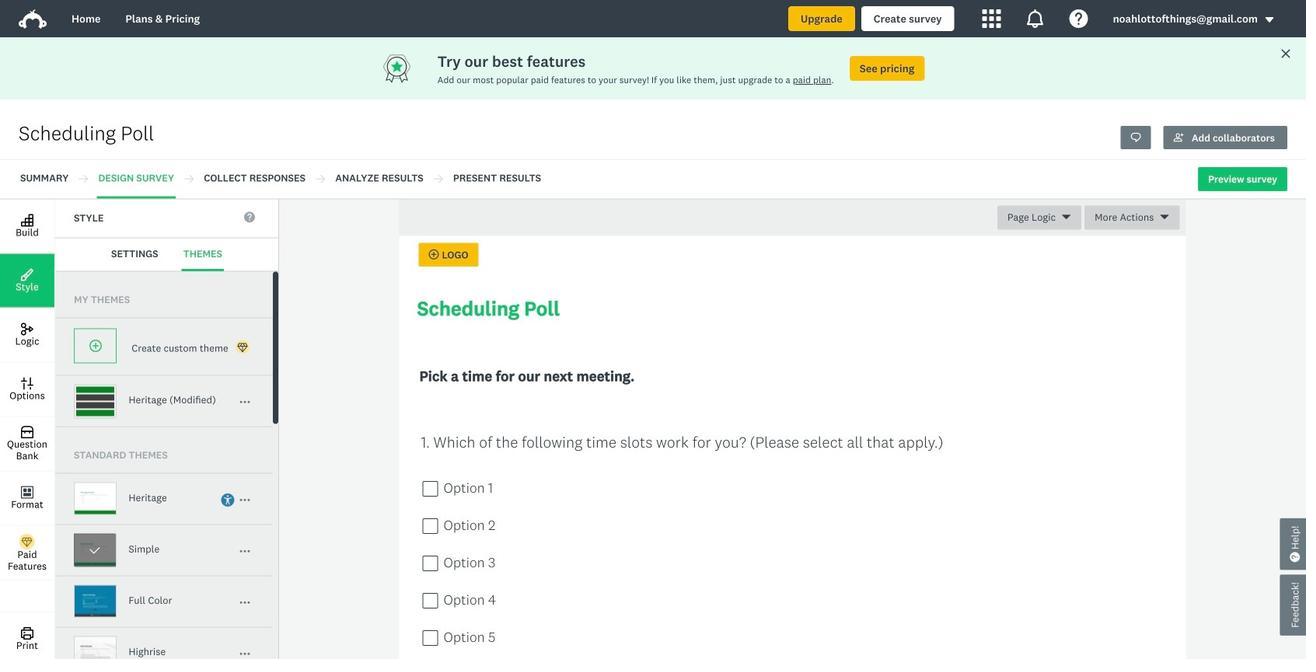Task type: vqa. For each thing, say whether or not it's contained in the screenshot.
Surveymonkey Logo
yes



Task type: locate. For each thing, give the bounding box(es) containing it.
0 horizontal spatial products icon image
[[983, 9, 1001, 28]]

help icon image
[[1070, 9, 1089, 28]]

products icon image
[[983, 9, 1001, 28], [1026, 9, 1045, 28]]

dropdown arrow image
[[1265, 14, 1276, 25]]

1 products icon image from the left
[[983, 9, 1001, 28]]

1 horizontal spatial products icon image
[[1026, 9, 1045, 28]]

surveymonkey logo image
[[19, 9, 47, 29]]



Task type: describe. For each thing, give the bounding box(es) containing it.
2 products icon image from the left
[[1026, 9, 1045, 28]]

rewards image
[[382, 53, 438, 84]]



